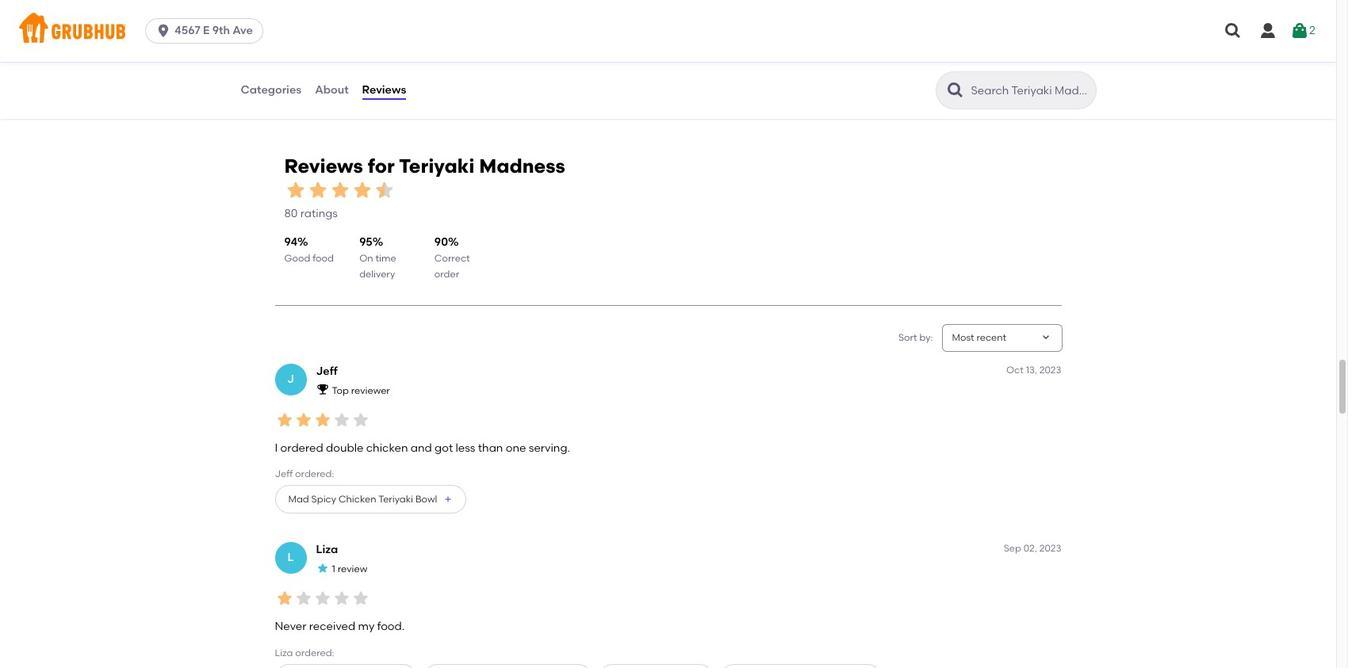 Task type: describe. For each thing, give the bounding box(es) containing it.
one
[[506, 442, 526, 455]]

chicken
[[366, 442, 408, 455]]

4567
[[175, 24, 200, 37]]

spicy
[[311, 494, 336, 505]]

sort
[[898, 332, 917, 343]]

1
[[332, 564, 335, 575]]

my
[[358, 620, 375, 634]]

90 correct order
[[434, 236, 470, 280]]

jeff for jeff
[[316, 365, 338, 378]]

95
[[359, 236, 372, 249]]

4567 e 9th ave button
[[145, 18, 270, 44]]

liza for liza ordered:
[[275, 648, 293, 659]]

sort by:
[[898, 332, 933, 343]]

and
[[411, 442, 432, 455]]

delivery
[[359, 269, 395, 280]]

jeff ordered:
[[275, 469, 334, 480]]

svg image for 2
[[1290, 21, 1309, 40]]

mad
[[288, 494, 309, 505]]

trophy icon image
[[316, 383, 329, 396]]

top
[[332, 385, 349, 396]]

than
[[478, 442, 503, 455]]

95 on time delivery
[[359, 236, 396, 280]]

mad spicy chicken teriyaki bowl button
[[275, 486, 467, 514]]

never
[[275, 620, 306, 634]]

plus icon image
[[444, 495, 453, 505]]

i ordered double chicken and got less than one serving.
[[275, 442, 570, 455]]

search icon image
[[946, 81, 965, 100]]

got
[[435, 442, 453, 455]]

Sort by: field
[[952, 331, 1006, 345]]

time
[[375, 253, 396, 264]]

13,
[[1026, 365, 1037, 376]]

2 button
[[1290, 17, 1316, 45]]

ave
[[233, 24, 253, 37]]

less
[[456, 442, 475, 455]]

j
[[287, 373, 294, 386]]

mad spicy chicken teriyaki bowl
[[288, 494, 437, 505]]

by:
[[919, 332, 933, 343]]

reviews for reviews
[[362, 83, 406, 97]]

categories button
[[240, 62, 302, 119]]

2023 for never received my food.
[[1039, 544, 1061, 555]]

oct
[[1006, 365, 1024, 376]]

reviewer
[[351, 385, 390, 396]]

i
[[275, 442, 278, 455]]

e
[[203, 24, 210, 37]]

ratings
[[300, 207, 338, 221]]

02,
[[1024, 544, 1037, 555]]

ordered
[[280, 442, 323, 455]]

1 horizontal spatial svg image
[[1224, 21, 1243, 40]]

never received my food.
[[275, 620, 405, 634]]



Task type: vqa. For each thing, say whether or not it's contained in the screenshot.


Task type: locate. For each thing, give the bounding box(es) containing it.
0 vertical spatial teriyaki
[[399, 154, 475, 177]]

reviews
[[362, 83, 406, 97], [284, 154, 363, 177]]

2023 right 13, at the bottom right of the page
[[1039, 365, 1061, 376]]

svg image left 4567
[[156, 23, 171, 39]]

1 horizontal spatial jeff
[[316, 365, 338, 378]]

madness
[[479, 154, 565, 177]]

main navigation navigation
[[0, 0, 1336, 62]]

ordered: for received
[[295, 648, 334, 659]]

2 horizontal spatial svg image
[[1290, 21, 1309, 40]]

svg image inside 2 button
[[1290, 21, 1309, 40]]

for
[[368, 154, 395, 177]]

on
[[359, 253, 373, 264]]

svg image inside 4567 e 9th ave button
[[156, 23, 171, 39]]

liza ordered:
[[275, 648, 334, 659]]

chicken
[[339, 494, 376, 505]]

food
[[313, 253, 334, 264]]

0 horizontal spatial liza
[[275, 648, 293, 659]]

1 vertical spatial teriyaki
[[378, 494, 413, 505]]

2023
[[1039, 365, 1061, 376], [1039, 544, 1061, 555]]

teriyaki right 'for'
[[399, 154, 475, 177]]

about
[[315, 83, 349, 97]]

most
[[952, 332, 974, 343]]

jeff up the trophy icon
[[316, 365, 338, 378]]

reviews for reviews for teriyaki madness
[[284, 154, 363, 177]]

liza
[[316, 544, 338, 557], [275, 648, 293, 659]]

0 vertical spatial reviews
[[362, 83, 406, 97]]

0 horizontal spatial jeff
[[275, 469, 293, 480]]

l
[[287, 551, 294, 565]]

94
[[284, 236, 297, 249]]

1 vertical spatial liza
[[275, 648, 293, 659]]

reviews button
[[361, 62, 407, 119]]

reviews right about
[[362, 83, 406, 97]]

good
[[284, 253, 310, 264]]

about button
[[314, 62, 349, 119]]

serving.
[[529, 442, 570, 455]]

ordered:
[[295, 469, 334, 480], [295, 648, 334, 659]]

jeff down i
[[275, 469, 293, 480]]

liza up 1
[[316, 544, 338, 557]]

0 vertical spatial jeff
[[316, 365, 338, 378]]

2 ordered: from the top
[[295, 648, 334, 659]]

reviews up ratings
[[284, 154, 363, 177]]

1 vertical spatial ordered:
[[295, 648, 334, 659]]

1 2023 from the top
[[1039, 365, 1061, 376]]

0 vertical spatial ordered:
[[295, 469, 334, 480]]

ordered: down received
[[295, 648, 334, 659]]

received
[[309, 620, 355, 634]]

jeff for jeff ordered:
[[275, 469, 293, 480]]

caret down icon image
[[1039, 332, 1052, 344]]

categories
[[241, 83, 301, 97]]

food.
[[377, 620, 405, 634]]

94 good food
[[284, 236, 334, 264]]

4567 e 9th ave
[[175, 24, 253, 37]]

bowl
[[415, 494, 437, 505]]

teriyaki inside button
[[378, 494, 413, 505]]

1 vertical spatial 2023
[[1039, 544, 1061, 555]]

svg image left svg icon
[[1224, 21, 1243, 40]]

90
[[434, 236, 448, 249]]

sep 02, 2023
[[1004, 544, 1061, 555]]

teriyaki left bowl at the bottom left of page
[[378, 494, 413, 505]]

most recent
[[952, 332, 1006, 343]]

1 ordered: from the top
[[295, 469, 334, 480]]

Search Teriyaki Madness  search field
[[969, 83, 1091, 98]]

1 horizontal spatial liza
[[316, 544, 338, 557]]

reviews for teriyaki madness
[[284, 154, 565, 177]]

2
[[1309, 24, 1316, 37]]

2 2023 from the top
[[1039, 544, 1061, 555]]

correct
[[434, 253, 470, 264]]

80 ratings
[[284, 207, 338, 221]]

oct 13, 2023
[[1006, 365, 1061, 376]]

2023 for i ordered double chicken and got less than one serving.
[[1039, 365, 1061, 376]]

1 review
[[332, 564, 367, 575]]

liza down never
[[275, 648, 293, 659]]

double
[[326, 442, 364, 455]]

0 vertical spatial liza
[[316, 544, 338, 557]]

recent
[[977, 332, 1006, 343]]

top reviewer
[[332, 385, 390, 396]]

svg image
[[1224, 21, 1243, 40], [1290, 21, 1309, 40], [156, 23, 171, 39]]

jeff
[[316, 365, 338, 378], [275, 469, 293, 480]]

2023 right 02,
[[1039, 544, 1061, 555]]

80
[[284, 207, 298, 221]]

sep
[[1004, 544, 1021, 555]]

order
[[434, 269, 459, 280]]

svg image for 4567 e 9th ave
[[156, 23, 171, 39]]

reviews inside reviews button
[[362, 83, 406, 97]]

9th
[[212, 24, 230, 37]]

svg image right svg icon
[[1290, 21, 1309, 40]]

liza for liza
[[316, 544, 338, 557]]

review
[[338, 564, 367, 575]]

svg image
[[1259, 21, 1278, 40]]

ordered: for ordered
[[295, 469, 334, 480]]

1 vertical spatial jeff
[[275, 469, 293, 480]]

ordered: up the spicy
[[295, 469, 334, 480]]

0 horizontal spatial svg image
[[156, 23, 171, 39]]

1 vertical spatial reviews
[[284, 154, 363, 177]]

star icon image
[[284, 179, 307, 201], [307, 179, 329, 201], [329, 179, 351, 201], [351, 179, 373, 201], [373, 179, 395, 201], [373, 179, 395, 201], [275, 410, 294, 429], [294, 410, 313, 429], [313, 410, 332, 429], [332, 410, 351, 429], [351, 410, 370, 429], [316, 562, 329, 575], [275, 589, 294, 608], [294, 589, 313, 608], [313, 589, 332, 608], [332, 589, 351, 608], [351, 589, 370, 608]]

teriyaki
[[399, 154, 475, 177], [378, 494, 413, 505]]

0 vertical spatial 2023
[[1039, 365, 1061, 376]]



